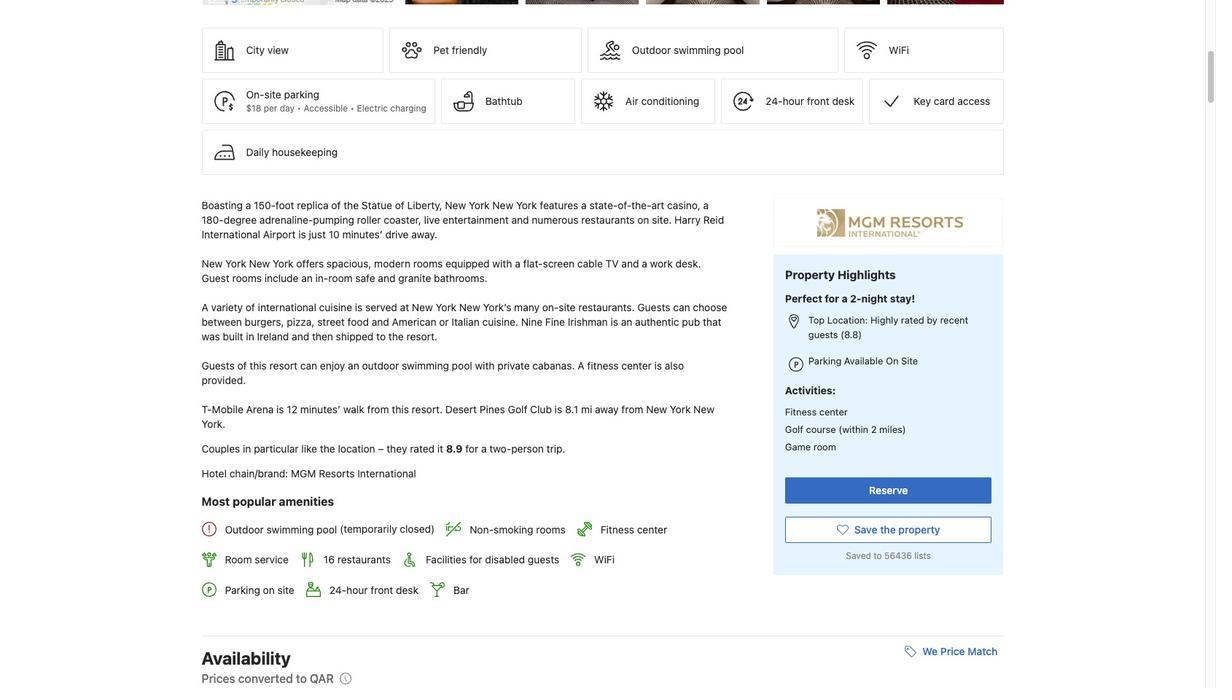 Task type: describe. For each thing, give the bounding box(es) containing it.
1 vertical spatial with
[[475, 360, 495, 372]]

for for facilities
[[470, 554, 483, 566]]

–
[[378, 443, 384, 455]]

0 horizontal spatial desk
[[396, 584, 419, 596]]

adrenaline-
[[260, 214, 313, 226]]

outdoor
[[362, 360, 399, 372]]

they
[[387, 443, 407, 455]]

smoking
[[494, 524, 534, 536]]

outdoor for outdoor swimming pool
[[632, 44, 671, 56]]

include
[[265, 272, 299, 285]]

away
[[595, 404, 619, 416]]

room inside boasting a 150-foot replica of the statue of liberty, new york new york features a state-of-the-art casino, a 180-degree adrenaline-pumping roller coaster, live entertainment and numerous restaurants on site. harry reid international airport is just 10 minutes' drive away. new york new york offers spacious, modern rooms equipped with a flat-screen cable tv and a work desk. guest rooms include an in-room safe and granite bathrooms. a variety of international cuisine is served at new york new york's many on-site restaurants. guests can choose between burgers, pizza, street food and american or italian cuisine. nine fine irishman is an authentic pub that was built in ireland and then shipped to the resort. guests of this resort can enjoy an outdoor swimming pool with private cabanas. a fitness center is also provided. t-mobile arena is 12 minutes' walk from this resort. desert pines golf club is 8.1 mi away from new york new york.
[[329, 272, 353, 285]]

1 horizontal spatial can
[[674, 301, 691, 314]]

boasting
[[202, 199, 243, 212]]

saved
[[846, 551, 872, 562]]

authentic
[[635, 316, 680, 328]]

1 vertical spatial guests
[[528, 554, 560, 566]]

a left two-
[[481, 443, 487, 455]]

1 vertical spatial on
[[263, 584, 275, 596]]

casino,
[[668, 199, 701, 212]]

lists
[[915, 551, 932, 562]]

it
[[438, 443, 444, 455]]

1 vertical spatial a
[[578, 360, 585, 372]]

swimming inside boasting a 150-foot replica of the statue of liberty, new york new york features a state-of-the-art casino, a 180-degree adrenaline-pumping roller coaster, live entertainment and numerous restaurants on site. harry reid international airport is just 10 minutes' drive away. new york new york offers spacious, modern rooms equipped with a flat-screen cable tv and a work desk. guest rooms include an in-room safe and granite bathrooms. a variety of international cuisine is served at new york new york's many on-site restaurants. guests can choose between burgers, pizza, street food and american or italian cuisine. nine fine irishman is an authentic pub that was built in ireland and then shipped to the resort. guests of this resort can enjoy an outdoor swimming pool with private cabanas. a fitness center is also provided. t-mobile arena is 12 minutes' walk from this resort. desert pines golf club is 8.1 mi away from new york new york.
[[402, 360, 449, 372]]

between
[[202, 316, 242, 328]]

(temporarily
[[340, 523, 397, 535]]

pines
[[480, 404, 505, 416]]

built
[[223, 331, 243, 343]]

is up the food
[[355, 301, 363, 314]]

8.1
[[565, 404, 579, 416]]

rated inside top location: highly rated by recent guests (8.8)
[[902, 315, 925, 326]]

fitness for fitness center golf course (within 2 miles) game room
[[786, 406, 817, 418]]

housekeeping
[[272, 146, 338, 158]]

parking on site
[[225, 584, 295, 596]]

site inside boasting a 150-foot replica of the statue of liberty, new york new york features a state-of-the-art casino, a 180-degree adrenaline-pumping roller coaster, live entertainment and numerous restaurants on site. harry reid international airport is just 10 minutes' drive away. new york new york offers spacious, modern rooms equipped with a flat-screen cable tv and a work desk. guest rooms include an in-room safe and granite bathrooms. a variety of international cuisine is served at new york new york's many on-site restaurants. guests can choose between burgers, pizza, street food and american or italian cuisine. nine fine irishman is an authentic pub that was built in ireland and then shipped to the resort. guests of this resort can enjoy an outdoor swimming pool with private cabanas. a fitness center is also provided. t-mobile arena is 12 minutes' walk from this resort. desert pines golf club is 8.1 mi away from new york new york.
[[559, 301, 576, 314]]

a left 2-
[[842, 293, 848, 305]]

arena
[[246, 404, 274, 416]]

16 restaurants
[[324, 554, 391, 566]]

1 vertical spatial minutes'
[[300, 404, 341, 416]]

friendly
[[452, 44, 488, 56]]

to inside boasting a 150-foot replica of the statue of liberty, new york new york features a state-of-the-art casino, a 180-degree adrenaline-pumping roller coaster, live entertainment and numerous restaurants on site. harry reid international airport is just 10 minutes' drive away. new york new york offers spacious, modern rooms equipped with a flat-screen cable tv and a work desk. guest rooms include an in-room safe and granite bathrooms. a variety of international cuisine is served at new york new york's many on-site restaurants. guests can choose between burgers, pizza, street food and american or italian cuisine. nine fine irishman is an authentic pub that was built in ireland and then shipped to the resort. guests of this resort can enjoy an outdoor swimming pool with private cabanas. a fitness center is also provided. t-mobile arena is 12 minutes' walk from this resort. desert pines golf club is 8.1 mi away from new york new york.
[[376, 331, 386, 343]]

stay!
[[891, 293, 916, 305]]

1 vertical spatial restaurants
[[338, 554, 391, 566]]

just
[[309, 228, 326, 241]]

charging
[[391, 103, 427, 114]]

a left state-
[[581, 199, 587, 212]]

8.9
[[446, 443, 463, 455]]

1 horizontal spatial guests
[[638, 301, 671, 314]]

center for fitness center golf course (within 2 miles) game room
[[820, 406, 848, 418]]

work
[[650, 258, 673, 270]]

view
[[268, 44, 289, 56]]

drive
[[386, 228, 409, 241]]

boasting a 150-foot replica of the statue of liberty, new york new york features a state-of-the-art casino, a 180-degree adrenaline-pumping roller coaster, live entertainment and numerous restaurants on site. harry reid international airport is just 10 minutes' drive away. new york new york offers spacious, modern rooms equipped with a flat-screen cable tv and a work desk. guest rooms include an in-room safe and granite bathrooms. a variety of international cuisine is served at new york new york's many on-site restaurants. guests can choose between burgers, pizza, street food and american or italian cuisine. nine fine irishman is an authentic pub that was built in ireland and then shipped to the resort. guests of this resort can enjoy an outdoor swimming pool with private cabanas. a fitness center is also provided. t-mobile arena is 12 minutes' walk from this resort. desert pines golf club is 8.1 mi away from new york new york.
[[202, 199, 730, 430]]

york up the 'or'
[[436, 301, 457, 314]]

bathtub button
[[441, 79, 576, 124]]

a left 'work'
[[642, 258, 648, 270]]

daily
[[246, 146, 269, 158]]

the right like
[[320, 443, 335, 455]]

0 horizontal spatial can
[[300, 360, 317, 372]]

york up guest
[[225, 258, 246, 270]]

york up entertainment at the top
[[469, 199, 490, 212]]

wifi inside button
[[889, 44, 910, 56]]

parking for parking available on site
[[809, 355, 842, 367]]

pet
[[434, 44, 449, 56]]

variety
[[211, 301, 243, 314]]

16
[[324, 554, 335, 566]]

and down the modern
[[378, 272, 396, 285]]

2 vertical spatial site
[[278, 584, 295, 596]]

center inside boasting a 150-foot replica of the statue of liberty, new york new york features a state-of-the-art casino, a 180-degree adrenaline-pumping roller coaster, live entertainment and numerous restaurants on site. harry reid international airport is just 10 minutes' drive away. new york new york offers spacious, modern rooms equipped with a flat-screen cable tv and a work desk. guest rooms include an in-room safe and granite bathrooms. a variety of international cuisine is served at new york new york's many on-site restaurants. guests can choose between burgers, pizza, street food and american or italian cuisine. nine fine irishman is an authentic pub that was built in ireland and then shipped to the resort. guests of this resort can enjoy an outdoor swimming pool with private cabanas. a fitness center is also provided. t-mobile arena is 12 minutes' walk from this resort. desert pines golf club is 8.1 mi away from new york new york.
[[622, 360, 652, 372]]

0 horizontal spatial this
[[250, 360, 267, 372]]

location
[[338, 443, 375, 455]]

american
[[392, 316, 437, 328]]

1 vertical spatial 24-
[[330, 584, 347, 596]]

walk
[[343, 404, 365, 416]]

qar
[[310, 672, 334, 685]]

pizza,
[[287, 316, 315, 328]]

bathrooms.
[[434, 272, 488, 285]]

property highlights
[[786, 269, 896, 282]]

mi
[[581, 404, 593, 416]]

1 vertical spatial hour
[[347, 584, 368, 596]]

access
[[958, 95, 991, 107]]

we price match
[[923, 645, 998, 658]]

56436
[[885, 551, 913, 562]]

desk.
[[676, 258, 701, 270]]

1 vertical spatial 24-hour front desk
[[330, 584, 419, 596]]

fitness center golf course (within 2 miles) game room
[[786, 406, 906, 453]]

pool inside boasting a 150-foot replica of the statue of liberty, new york new york features a state-of-the-art casino, a 180-degree adrenaline-pumping roller coaster, live entertainment and numerous restaurants on site. harry reid international airport is just 10 minutes' drive away. new york new york offers spacious, modern rooms equipped with a flat-screen cable tv and a work desk. guest rooms include an in-room safe and granite bathrooms. a variety of international cuisine is served at new york new york's many on-site restaurants. guests can choose between burgers, pizza, street food and american or italian cuisine. nine fine irishman is an authentic pub that was built in ireland and then shipped to the resort. guests of this resort can enjoy an outdoor swimming pool with private cabanas. a fitness center is also provided. t-mobile arena is 12 minutes' walk from this resort. desert pines golf club is 8.1 mi away from new york new york.
[[452, 360, 473, 372]]

safe
[[356, 272, 375, 285]]

international inside boasting a 150-foot replica of the statue of liberty, new york new york features a state-of-the-art casino, a 180-degree adrenaline-pumping roller coaster, live entertainment and numerous restaurants on site. harry reid international airport is just 10 minutes' drive away. new york new york offers spacious, modern rooms equipped with a flat-screen cable tv and a work desk. guest rooms include an in-room safe and granite bathrooms. a variety of international cuisine is served at new york new york's many on-site restaurants. guests can choose between burgers, pizza, street food and american or italian cuisine. nine fine irishman is an authentic pub that was built in ireland and then shipped to the resort. guests of this resort can enjoy an outdoor swimming pool with private cabanas. a fitness center is also provided. t-mobile arena is 12 minutes' walk from this resort. desert pines golf club is 8.1 mi away from new york new york.
[[202, 228, 260, 241]]

and down pizza,
[[292, 331, 309, 343]]

couples in particular like the location – they rated it 8.9 for a two-person trip.
[[202, 443, 566, 455]]

1 • from the left
[[297, 103, 301, 114]]

amenities
[[279, 495, 334, 508]]

room inside fitness center golf course (within 2 miles) game room
[[814, 441, 837, 453]]

or
[[439, 316, 449, 328]]

2 horizontal spatial an
[[621, 316, 633, 328]]

hour inside button
[[783, 95, 805, 107]]

parking
[[284, 88, 319, 101]]

accessible
[[304, 103, 348, 114]]

conditioning
[[642, 95, 700, 107]]

is left just
[[299, 228, 306, 241]]

availability
[[202, 648, 291, 669]]

0 vertical spatial resort.
[[407, 331, 438, 343]]

1 vertical spatial resort.
[[412, 404, 443, 416]]

city view button
[[202, 28, 383, 73]]

flat-
[[523, 258, 543, 270]]

modern
[[374, 258, 411, 270]]

a up reid
[[704, 199, 709, 212]]

1 from from the left
[[367, 404, 389, 416]]

key card access button
[[870, 79, 1004, 124]]

and down served
[[372, 316, 389, 328]]

golf inside boasting a 150-foot replica of the statue of liberty, new york new york features a state-of-the-art casino, a 180-degree adrenaline-pumping roller coaster, live entertainment and numerous restaurants on site. harry reid international airport is just 10 minutes' drive away. new york new york offers spacious, modern rooms equipped with a flat-screen cable tv and a work desk. guest rooms include an in-room safe and granite bathrooms. a variety of international cuisine is served at new york new york's many on-site restaurants. guests can choose between burgers, pizza, street food and american or italian cuisine. nine fine irishman is an authentic pub that was built in ireland and then shipped to the resort. guests of this resort can enjoy an outdoor swimming pool with private cabanas. a fitness center is also provided. t-mobile arena is 12 minutes' walk from this resort. desert pines golf club is 8.1 mi away from new york new york.
[[508, 404, 528, 416]]

in-
[[316, 272, 329, 285]]

and right tv
[[622, 258, 639, 270]]

guests inside top location: highly rated by recent guests (8.8)
[[809, 329, 839, 341]]

1 vertical spatial international
[[358, 468, 416, 480]]

nine
[[521, 316, 543, 328]]

outdoor swimming pool button
[[588, 28, 839, 73]]

property
[[899, 524, 941, 536]]

tv
[[606, 258, 619, 270]]

2 vertical spatial rooms
[[536, 524, 566, 536]]

non-smoking rooms
[[470, 524, 566, 536]]

desk inside button
[[833, 95, 855, 107]]

cuisine.
[[483, 316, 519, 328]]

1 vertical spatial to
[[874, 551, 882, 562]]

1 vertical spatial in
[[243, 443, 251, 455]]

12
[[287, 404, 298, 416]]

game
[[786, 441, 811, 453]]

the down american
[[389, 331, 404, 343]]

on-
[[246, 88, 265, 101]]

2 vertical spatial an
[[348, 360, 359, 372]]

for for perfect
[[825, 293, 840, 305]]

0 horizontal spatial a
[[202, 301, 208, 314]]

2
[[872, 424, 877, 435]]

air conditioning button
[[581, 79, 716, 124]]

24-hour front desk button
[[722, 79, 864, 124]]

person
[[512, 443, 544, 455]]

mobile
[[212, 404, 244, 416]]

numerous
[[532, 214, 579, 226]]

reid
[[704, 214, 725, 226]]

on inside boasting a 150-foot replica of the statue of liberty, new york new york features a state-of-the-art casino, a 180-degree adrenaline-pumping roller coaster, live entertainment and numerous restaurants on site. harry reid international airport is just 10 minutes' drive away. new york new york offers spacious, modern rooms equipped with a flat-screen cable tv and a work desk. guest rooms include an in-room safe and granite bathrooms. a variety of international cuisine is served at new york new york's many on-site restaurants. guests can choose between burgers, pizza, street food and american or italian cuisine. nine fine irishman is an authentic pub that was built in ireland and then shipped to the resort. guests of this resort can enjoy an outdoor swimming pool with private cabanas. a fitness center is also provided. t-mobile arena is 12 minutes' walk from this resort. desert pines golf club is 8.1 mi away from new york new york.
[[638, 214, 650, 226]]

per
[[264, 103, 278, 114]]

resort
[[270, 360, 298, 372]]

the up pumping at the left top
[[344, 199, 359, 212]]

pool for outdoor swimming pool
[[724, 44, 745, 56]]

0 vertical spatial an
[[301, 272, 313, 285]]

0 horizontal spatial guests
[[202, 360, 235, 372]]

saved to 56436 lists
[[846, 551, 932, 562]]



Task type: vqa. For each thing, say whether or not it's contained in the screenshot.
Daily housekeeping on the top
yes



Task type: locate. For each thing, give the bounding box(es) containing it.
site inside on-site parking $18 per day • accessible • electric charging
[[265, 88, 281, 101]]

0 vertical spatial a
[[202, 301, 208, 314]]

outdoor inside outdoor swimming pool (temporarily closed)
[[225, 524, 264, 536]]

guest
[[202, 272, 230, 285]]

1 horizontal spatial an
[[348, 360, 359, 372]]

2 horizontal spatial to
[[874, 551, 882, 562]]

0 vertical spatial rooms
[[413, 258, 443, 270]]

1 horizontal spatial hour
[[783, 95, 805, 107]]

city view
[[246, 44, 289, 56]]

wifi down fitness center
[[595, 554, 615, 566]]

of up provided.
[[237, 360, 247, 372]]

we
[[923, 645, 938, 658]]

replica
[[297, 199, 329, 212]]

0 horizontal spatial swimming
[[267, 524, 314, 536]]

outdoor for outdoor swimming pool (temporarily closed)
[[225, 524, 264, 536]]

swimming inside outdoor swimming pool (temporarily closed)
[[267, 524, 314, 536]]

this left resort
[[250, 360, 267, 372]]

2 from from the left
[[622, 404, 644, 416]]

offers
[[296, 258, 324, 270]]

parking up activities:
[[809, 355, 842, 367]]

this
[[250, 360, 267, 372], [392, 404, 409, 416]]

0 vertical spatial center
[[622, 360, 652, 372]]

can up pub
[[674, 301, 691, 314]]

a left 150-
[[246, 199, 251, 212]]

the-
[[632, 199, 652, 212]]

parking for parking on site
[[225, 584, 260, 596]]

rooms
[[413, 258, 443, 270], [232, 272, 262, 285], [536, 524, 566, 536]]

1 vertical spatial wifi
[[595, 554, 615, 566]]

wifi
[[889, 44, 910, 56], [595, 554, 615, 566]]

wifi up key card access "button"
[[889, 44, 910, 56]]

outdoor swimming pool (temporarily closed)
[[225, 523, 435, 536]]

italian
[[452, 316, 480, 328]]

in right "couples"
[[243, 443, 251, 455]]

0 horizontal spatial room
[[329, 272, 353, 285]]

a left variety
[[202, 301, 208, 314]]

2 vertical spatial center
[[637, 524, 668, 536]]

1 vertical spatial for
[[466, 443, 479, 455]]

0 vertical spatial outdoor
[[632, 44, 671, 56]]

swimming down amenities on the bottom left of the page
[[267, 524, 314, 536]]

0 vertical spatial on
[[638, 214, 650, 226]]

1 horizontal spatial front
[[807, 95, 830, 107]]

room
[[329, 272, 353, 285], [814, 441, 837, 453]]

international down couples in particular like the location – they rated it 8.9 for a two-person trip.
[[358, 468, 416, 480]]

entertainment
[[443, 214, 509, 226]]

pool inside button
[[724, 44, 745, 56]]

2 vertical spatial for
[[470, 554, 483, 566]]

of up pumping at the left top
[[331, 199, 341, 212]]

2 horizontal spatial swimming
[[674, 44, 721, 56]]

also
[[665, 360, 684, 372]]

highlights
[[838, 269, 896, 282]]

resort. down american
[[407, 331, 438, 343]]

roller
[[357, 214, 381, 226]]

1 vertical spatial can
[[300, 360, 317, 372]]

save the property
[[855, 524, 941, 536]]

from right walk
[[367, 404, 389, 416]]

hour
[[783, 95, 805, 107], [347, 584, 368, 596]]

for left 2-
[[825, 293, 840, 305]]

this up they
[[392, 404, 409, 416]]

on down 'the-' at the top right of page
[[638, 214, 650, 226]]

t-
[[202, 404, 212, 416]]

• left electric
[[351, 103, 355, 114]]

converted
[[238, 672, 293, 685]]

1 horizontal spatial rooms
[[413, 258, 443, 270]]

club
[[530, 404, 552, 416]]

to left qar
[[296, 672, 307, 685]]

guests right disabled
[[528, 554, 560, 566]]

for right 8.9
[[466, 443, 479, 455]]

10
[[329, 228, 340, 241]]

1 vertical spatial center
[[820, 406, 848, 418]]

golf left club
[[508, 404, 528, 416]]

0 vertical spatial front
[[807, 95, 830, 107]]

0 vertical spatial hour
[[783, 95, 805, 107]]

24- inside button
[[766, 95, 783, 107]]

is left 8.1
[[555, 404, 563, 416]]

(8.8)
[[841, 329, 862, 341]]

cabanas.
[[533, 360, 575, 372]]

0 horizontal spatial •
[[297, 103, 301, 114]]

center for fitness center
[[637, 524, 668, 536]]

1 vertical spatial fitness
[[601, 524, 635, 536]]

york.
[[202, 418, 226, 430]]

golf up game
[[786, 424, 804, 435]]

guests down top
[[809, 329, 839, 341]]

shipped
[[336, 331, 374, 343]]

in right "built"
[[246, 331, 254, 343]]

0 vertical spatial guests
[[809, 329, 839, 341]]

outdoor up "air conditioning" 'button'
[[632, 44, 671, 56]]

rooms right smoking at the left bottom of page
[[536, 524, 566, 536]]

1 vertical spatial golf
[[786, 424, 804, 435]]

room down course
[[814, 441, 837, 453]]

1 vertical spatial this
[[392, 404, 409, 416]]

0 vertical spatial site
[[265, 88, 281, 101]]

1 horizontal spatial wifi
[[889, 44, 910, 56]]

1 horizontal spatial fitness
[[786, 406, 817, 418]]

like
[[302, 443, 317, 455]]

0 vertical spatial rated
[[902, 315, 925, 326]]

0 horizontal spatial restaurants
[[338, 554, 391, 566]]

0 horizontal spatial fitness
[[601, 524, 635, 536]]

swimming for outdoor swimming pool
[[674, 44, 721, 56]]

0 vertical spatial to
[[376, 331, 386, 343]]

desk
[[833, 95, 855, 107], [396, 584, 419, 596]]

room
[[225, 554, 252, 566]]

0 vertical spatial guests
[[638, 301, 671, 314]]

0 horizontal spatial rooms
[[232, 272, 262, 285]]

of up coaster,
[[395, 199, 405, 212]]

can left enjoy
[[300, 360, 317, 372]]

0 vertical spatial international
[[202, 228, 260, 241]]

bar
[[454, 584, 470, 596]]

reserve
[[870, 484, 908, 497]]

1 horizontal spatial on
[[638, 214, 650, 226]]

0 vertical spatial 24-hour front desk
[[766, 95, 855, 107]]

0 vertical spatial wifi
[[889, 44, 910, 56]]

24-hour front desk inside button
[[766, 95, 855, 107]]

trip.
[[547, 443, 566, 455]]

0 horizontal spatial hour
[[347, 584, 368, 596]]

an right enjoy
[[348, 360, 359, 372]]

1 vertical spatial rated
[[410, 443, 435, 455]]

0 vertical spatial fitness
[[786, 406, 817, 418]]

york up include
[[273, 258, 294, 270]]

guests up authentic
[[638, 301, 671, 314]]

1 vertical spatial guests
[[202, 360, 235, 372]]

0 vertical spatial with
[[493, 258, 512, 270]]

of up "burgers,"
[[246, 301, 255, 314]]

enjoy
[[320, 360, 345, 372]]

statue
[[362, 199, 392, 212]]

save
[[855, 524, 878, 536]]

0 horizontal spatial international
[[202, 228, 260, 241]]

1 vertical spatial rooms
[[232, 272, 262, 285]]

1 horizontal spatial restaurants
[[582, 214, 635, 226]]

1 horizontal spatial room
[[814, 441, 837, 453]]

an down restaurants.
[[621, 316, 633, 328]]

pool inside outdoor swimming pool (temporarily closed)
[[317, 524, 337, 536]]

swimming right outdoor
[[402, 360, 449, 372]]

is down restaurants.
[[611, 316, 619, 328]]

0 horizontal spatial 24-hour front desk
[[330, 584, 419, 596]]

rated left by
[[902, 315, 925, 326]]

0 horizontal spatial golf
[[508, 404, 528, 416]]

on-site parking $18 per day • accessible • electric charging
[[246, 88, 427, 114]]

in inside boasting a 150-foot replica of the statue of liberty, new york new york features a state-of-the-art casino, a 180-degree adrenaline-pumping roller coaster, live entertainment and numerous restaurants on site. harry reid international airport is just 10 minutes' drive away. new york new york offers spacious, modern rooms equipped with a flat-screen cable tv and a work desk. guest rooms include an in-room safe and granite bathrooms. a variety of international cuisine is served at new york new york's many on-site restaurants. guests can choose between burgers, pizza, street food and american or italian cuisine. nine fine irishman is an authentic pub that was built in ireland and then shipped to the resort. guests of this resort can enjoy an outdoor swimming pool with private cabanas. a fitness center is also provided. t-mobile arena is 12 minutes' walk from this resort. desert pines golf club is 8.1 mi away from new york new york.
[[246, 331, 254, 343]]

minutes' right '12'
[[300, 404, 341, 416]]

0 horizontal spatial guests
[[528, 554, 560, 566]]

reserve button
[[786, 478, 992, 504]]

miles)
[[880, 424, 906, 435]]

1 horizontal spatial a
[[578, 360, 585, 372]]

and left numerous
[[512, 214, 529, 226]]

resort. left desert
[[412, 404, 443, 416]]

liberty,
[[407, 199, 443, 212]]

was
[[202, 331, 220, 343]]

1 vertical spatial room
[[814, 441, 837, 453]]

pet friendly button
[[389, 28, 582, 73]]

rooms up 'granite'
[[413, 258, 443, 270]]

1 horizontal spatial golf
[[786, 424, 804, 435]]

minutes' down roller
[[343, 228, 383, 241]]

the inside dropdown button
[[881, 524, 896, 536]]

food
[[348, 316, 369, 328]]

1 horizontal spatial parking
[[809, 355, 842, 367]]

1 vertical spatial parking
[[225, 584, 260, 596]]

1 vertical spatial pool
[[452, 360, 473, 372]]

to right saved
[[874, 551, 882, 562]]

room down spacious,
[[329, 272, 353, 285]]

irishman
[[568, 316, 608, 328]]

outdoor down popular
[[225, 524, 264, 536]]

that
[[703, 316, 722, 328]]

international
[[202, 228, 260, 241], [358, 468, 416, 480]]

2 vertical spatial to
[[296, 672, 307, 685]]

resort.
[[407, 331, 438, 343], [412, 404, 443, 416]]

2 horizontal spatial rooms
[[536, 524, 566, 536]]

1 horizontal spatial international
[[358, 468, 416, 480]]

rooms right guest
[[232, 272, 262, 285]]

international
[[258, 301, 317, 314]]

perfect for a 2-night stay!
[[786, 293, 916, 305]]

0 vertical spatial swimming
[[674, 44, 721, 56]]

a left fitness
[[578, 360, 585, 372]]

from
[[367, 404, 389, 416], [622, 404, 644, 416]]

2 • from the left
[[351, 103, 355, 114]]

private
[[498, 360, 530, 372]]

is left '12'
[[277, 404, 284, 416]]

fine
[[546, 316, 565, 328]]

live
[[424, 214, 440, 226]]

1 horizontal spatial 24-hour front desk
[[766, 95, 855, 107]]

with left the private
[[475, 360, 495, 372]]

fitness for fitness center
[[601, 524, 635, 536]]

1 horizontal spatial guests
[[809, 329, 839, 341]]

a left flat-
[[515, 258, 521, 270]]

1 horizontal spatial this
[[392, 404, 409, 416]]

by
[[927, 315, 938, 326]]

chain/brand:
[[230, 468, 288, 480]]

hotel
[[202, 468, 227, 480]]

1 vertical spatial swimming
[[402, 360, 449, 372]]

foot
[[276, 199, 294, 212]]

street
[[317, 316, 345, 328]]

0 horizontal spatial front
[[371, 584, 393, 596]]

restaurants.
[[579, 301, 635, 314]]

0 vertical spatial golf
[[508, 404, 528, 416]]

international down 'degree' at top
[[202, 228, 260, 241]]

1 horizontal spatial pool
[[452, 360, 473, 372]]

desert
[[446, 404, 477, 416]]

outdoor inside button
[[632, 44, 671, 56]]

to right shipped
[[376, 331, 386, 343]]

restaurants down (temporarily
[[338, 554, 391, 566]]

golf inside fitness center golf course (within 2 miles) game room
[[786, 424, 804, 435]]

0 horizontal spatial on
[[263, 584, 275, 596]]

save the property button
[[786, 517, 992, 543]]

fitness inside fitness center golf course (within 2 miles) game room
[[786, 406, 817, 418]]

we price match button
[[900, 639, 1004, 665]]

2 vertical spatial swimming
[[267, 524, 314, 536]]

art
[[652, 199, 665, 212]]

0 horizontal spatial to
[[296, 672, 307, 685]]

from right away
[[622, 404, 644, 416]]

for left disabled
[[470, 554, 483, 566]]

0 vertical spatial for
[[825, 293, 840, 305]]

pool for outdoor swimming pool (temporarily closed)
[[317, 524, 337, 536]]

on down the service
[[263, 584, 275, 596]]

rated left the it
[[410, 443, 435, 455]]

provided.
[[202, 374, 246, 387]]

swimming inside button
[[674, 44, 721, 56]]

at
[[400, 301, 409, 314]]

mgm resorts international image
[[818, 209, 963, 237]]

0 horizontal spatial wifi
[[595, 554, 615, 566]]

disabled
[[485, 554, 525, 566]]

match
[[968, 645, 998, 658]]

center inside fitness center golf course (within 2 miles) game room
[[820, 406, 848, 418]]

front inside 24-hour front desk button
[[807, 95, 830, 107]]

day
[[280, 103, 295, 114]]

1 horizontal spatial swimming
[[402, 360, 449, 372]]

site down the service
[[278, 584, 295, 596]]

• right day
[[297, 103, 301, 114]]

popular
[[233, 495, 276, 508]]

pub
[[682, 316, 700, 328]]

2 vertical spatial pool
[[317, 524, 337, 536]]

2 horizontal spatial pool
[[724, 44, 745, 56]]

on
[[638, 214, 650, 226], [263, 584, 275, 596]]

1 vertical spatial front
[[371, 584, 393, 596]]

1 horizontal spatial •
[[351, 103, 355, 114]]

harry
[[675, 214, 701, 226]]

an down offers
[[301, 272, 313, 285]]

prices converted to qar
[[202, 672, 334, 685]]

activities:
[[786, 384, 836, 397]]

site up per
[[265, 88, 281, 101]]

0 vertical spatial minutes'
[[343, 228, 383, 241]]

restaurants down state-
[[582, 214, 635, 226]]

0 horizontal spatial pool
[[317, 524, 337, 536]]

swimming for outdoor swimming pool (temporarily closed)
[[267, 524, 314, 536]]

with left flat-
[[493, 258, 512, 270]]

0 vertical spatial room
[[329, 272, 353, 285]]

0 horizontal spatial rated
[[410, 443, 435, 455]]

1 vertical spatial an
[[621, 316, 633, 328]]

york down also
[[670, 404, 691, 416]]

restaurants inside boasting a 150-foot replica of the statue of liberty, new york new york features a state-of-the-art casino, a 180-degree adrenaline-pumping roller coaster, live entertainment and numerous restaurants on site. harry reid international airport is just 10 minutes' drive away. new york new york offers spacious, modern rooms equipped with a flat-screen cable tv and a work desk. guest rooms include an in-room safe and granite bathrooms. a variety of international cuisine is served at new york new york's many on-site restaurants. guests can choose between burgers, pizza, street food and american or italian cuisine. nine fine irishman is an authentic pub that was built in ireland and then shipped to the resort. guests of this resort can enjoy an outdoor swimming pool with private cabanas. a fitness center is also provided. t-mobile arena is 12 minutes' walk from this resort. desert pines golf club is 8.1 mi away from new york new york.
[[582, 214, 635, 226]]

1 vertical spatial site
[[559, 301, 576, 314]]

1 horizontal spatial from
[[622, 404, 644, 416]]

top location: highly rated by recent guests (8.8)
[[809, 315, 969, 341]]

parking down 'room'
[[225, 584, 260, 596]]

1 horizontal spatial rated
[[902, 315, 925, 326]]

is left also
[[655, 360, 662, 372]]

site up fine
[[559, 301, 576, 314]]

york up numerous
[[516, 199, 537, 212]]

swimming up conditioning at the right top
[[674, 44, 721, 56]]

the right save
[[881, 524, 896, 536]]

guests up provided.
[[202, 360, 235, 372]]



